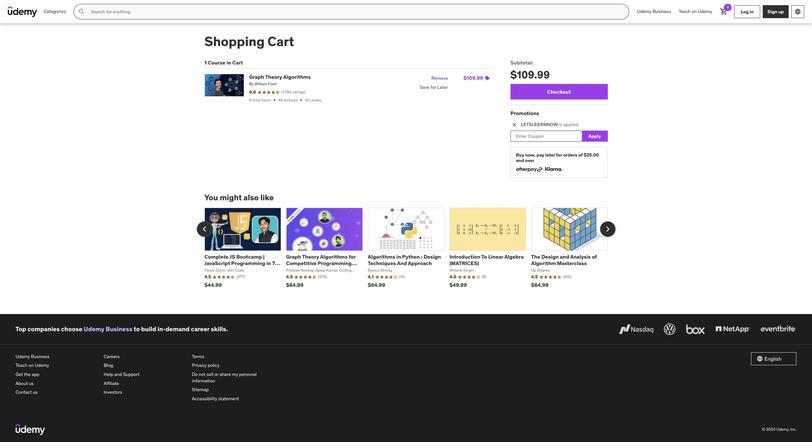Task type: vqa. For each thing, say whether or not it's contained in the screenshot.
français link
no



Task type: describe. For each thing, give the bounding box(es) containing it.
remove save for later
[[420, 75, 448, 90]]

9 total hours
[[249, 98, 271, 103]]

information
[[192, 378, 215, 384]]

in right course
[[227, 59, 231, 66]]

teach inside udemy business teach on udemy get the app about us contact us
[[16, 363, 28, 369]]

like
[[261, 193, 274, 203]]

0 vertical spatial udemy business link
[[634, 4, 676, 19]]

checkout
[[548, 88, 572, 95]]

and inside the design and analysis of algorithm masterclass
[[561, 254, 570, 260]]

privacy policy link
[[192, 362, 275, 371]]

analysis
[[571, 254, 591, 260]]

js
[[230, 254, 235, 260]]

companies
[[28, 326, 60, 333]]

remove
[[432, 75, 448, 81]]

1 vertical spatial teach on udemy link
[[16, 362, 99, 371]]

help and support link
[[104, 371, 187, 380]]

checkout button
[[511, 84, 608, 100]]

blog
[[104, 363, 113, 369]]

theory for programming
[[302, 254, 319, 260]]

pay
[[537, 152, 545, 158]]

build
[[141, 326, 156, 333]]

design inside algorithms in python : design techniques and approach
[[424, 254, 441, 260]]

programming for bootcamp
[[231, 260, 266, 267]]

top
[[16, 326, 26, 333]]

(1,784 ratings)
[[282, 90, 306, 94]]

investors link
[[104, 389, 187, 398]]

2 vertical spatial udemy business link
[[16, 353, 99, 362]]

sitemap
[[192, 387, 209, 393]]

(2022)
[[286, 266, 302, 273]]

by
[[249, 82, 254, 86]]

netapp image
[[715, 323, 752, 337]]

eventbrite image
[[760, 323, 797, 337]]

over
[[526, 158, 535, 164]]

teach inside teach on udemy link
[[679, 9, 691, 14]]

0 vertical spatial us
[[29, 381, 34, 387]]

bootcamp
[[237, 254, 262, 260]]

or
[[215, 372, 219, 378]]

do
[[192, 372, 198, 378]]

all levels
[[305, 98, 322, 103]]

algorithms in python : design techniques and approach link
[[368, 254, 441, 267]]

to
[[134, 326, 140, 333]]

for inside buy now, pay later for orders of $25.00 and over
[[557, 152, 563, 158]]

not
[[199, 372, 206, 378]]

help
[[104, 372, 113, 378]]

python
[[403, 254, 420, 260]]

privacy
[[192, 363, 207, 369]]

english button
[[752, 353, 797, 366]]

careers link
[[104, 353, 187, 362]]

udemy,
[[777, 427, 790, 432]]

complete
[[205, 254, 229, 260]]

box image
[[685, 323, 707, 337]]

sign
[[768, 9, 778, 14]]

masterclass
[[558, 260, 587, 267]]

the design and analysis of algorithm masterclass link
[[532, 254, 598, 267]]

fiset
[[268, 82, 277, 86]]

you might also like
[[205, 193, 274, 203]]

log in link
[[735, 5, 761, 18]]

choose
[[61, 326, 82, 333]]

accessibility
[[192, 396, 217, 402]]

support
[[123, 372, 140, 378]]

volkswagen image
[[663, 323, 678, 337]]

klarna image
[[546, 166, 563, 172]]

log in
[[742, 9, 755, 14]]

affiliate link
[[104, 380, 187, 389]]

algorithms for graph theory algorithms by william fiset
[[283, 74, 311, 80]]

contact us link
[[16, 389, 99, 398]]

business for udemy business teach on udemy get the app about us contact us
[[31, 354, 49, 360]]

shopping cart with 1 item image
[[721, 8, 729, 16]]

levels
[[310, 98, 322, 103]]

later
[[546, 152, 556, 158]]

all
[[305, 98, 310, 103]]

7
[[272, 260, 275, 267]]

share
[[220, 372, 231, 378]]

in right log
[[751, 9, 755, 14]]

you
[[205, 193, 218, 203]]

javascript
[[205, 260, 230, 267]]

buy now, pay later for orders of $25.00 and over
[[516, 152, 599, 164]]

1 vertical spatial business
[[106, 326, 132, 333]]

submit search image
[[78, 8, 86, 16]]

sitemap link
[[192, 386, 275, 395]]

1 for 1
[[728, 5, 729, 10]]

log
[[742, 9, 750, 14]]

contact
[[16, 390, 32, 396]]

buy
[[516, 152, 525, 158]]

1 course in cart
[[205, 59, 243, 66]]

get
[[16, 372, 23, 378]]

terms
[[192, 354, 204, 360]]

careers blog help and support affiliate investors
[[104, 354, 140, 396]]

inc.
[[791, 427, 797, 432]]

afterpay image
[[516, 167, 543, 172]]

algorithms for graph theory algorithms for competitive programming (2022)
[[320, 254, 348, 260]]

1 vertical spatial udemy business link
[[84, 326, 132, 333]]

the
[[532, 254, 541, 260]]

:
[[421, 254, 423, 260]]

career
[[191, 326, 210, 333]]

in inside complete js bootcamp | javascript programming in 7 days
[[267, 260, 271, 267]]

for inside graph theory algorithms for competitive programming (2022)
[[349, 254, 356, 260]]

Enter Coupon text field
[[511, 131, 582, 142]]

algorithm
[[532, 260, 557, 267]]

save
[[420, 85, 430, 90]]

46
[[278, 98, 283, 103]]

app
[[32, 372, 39, 378]]

get the app link
[[16, 371, 99, 380]]

approach
[[408, 260, 432, 267]]

promotions
[[511, 110, 540, 117]]

save for later button
[[420, 83, 448, 92]]

also
[[244, 193, 259, 203]]

on inside udemy business teach on udemy get the app about us contact us
[[29, 363, 34, 369]]

english
[[765, 356, 782, 362]]

theory for fiset
[[265, 74, 282, 80]]



Task type: locate. For each thing, give the bounding box(es) containing it.
graph inside graph theory algorithms by william fiset
[[249, 74, 264, 80]]

2 programming from the left
[[318, 260, 352, 267]]

0 horizontal spatial business
[[31, 354, 49, 360]]

1 vertical spatial of
[[593, 254, 598, 260]]

techniques
[[368, 260, 396, 267]]

remove button
[[432, 74, 448, 83]]

2 vertical spatial and
[[114, 372, 122, 378]]

1 link
[[717, 4, 732, 19]]

teach up get
[[16, 363, 28, 369]]

0 horizontal spatial on
[[29, 363, 34, 369]]

1 horizontal spatial cart
[[268, 33, 294, 50]]

0 vertical spatial business
[[653, 9, 672, 14]]

0 horizontal spatial algorithms
[[283, 74, 311, 80]]

xxsmall image
[[273, 98, 277, 103]]

teach on udemy link
[[676, 4, 717, 19], [16, 362, 99, 371]]

algorithms in python : design techniques and approach
[[368, 254, 441, 267]]

graph theory algorithms for competitive programming (2022)
[[286, 254, 356, 273]]

0 vertical spatial 1
[[728, 5, 729, 10]]

do not sell or share my personal information button
[[192, 371, 275, 386]]

1 horizontal spatial and
[[516, 158, 525, 164]]

policy
[[208, 363, 220, 369]]

programming
[[231, 260, 266, 267], [318, 260, 352, 267]]

1 vertical spatial udemy image
[[16, 425, 45, 436]]

design inside the design and analysis of algorithm masterclass
[[542, 254, 559, 260]]

1 for 1 course in cart
[[205, 59, 207, 66]]

letslearnnow
[[521, 122, 559, 128]]

$109.99 left coupon icon
[[464, 75, 484, 81]]

2 vertical spatial business
[[31, 354, 49, 360]]

introduction to linear algebra |matrices| link
[[450, 254, 524, 267]]

2 horizontal spatial and
[[561, 254, 570, 260]]

investors
[[104, 390, 122, 396]]

teach on udemy link up about us link
[[16, 362, 99, 371]]

|
[[263, 254, 265, 260]]

1 vertical spatial us
[[33, 390, 38, 396]]

algorithms
[[283, 74, 311, 80], [320, 254, 348, 260], [368, 254, 396, 260]]

graph theory algorithms link
[[249, 74, 311, 80]]

1 horizontal spatial for
[[431, 85, 437, 90]]

1 programming from the left
[[231, 260, 266, 267]]

1 horizontal spatial theory
[[302, 254, 319, 260]]

algorithms inside algorithms in python : design techniques and approach
[[368, 254, 396, 260]]

1 vertical spatial on
[[29, 363, 34, 369]]

1 vertical spatial cart
[[232, 59, 243, 66]]

0 horizontal spatial theory
[[265, 74, 282, 80]]

1 horizontal spatial on
[[693, 9, 698, 14]]

and right help
[[114, 372, 122, 378]]

shopping cart
[[205, 33, 294, 50]]

of inside buy now, pay later for orders of $25.00 and over
[[579, 152, 583, 158]]

0 vertical spatial teach on udemy link
[[676, 4, 717, 19]]

1 horizontal spatial design
[[542, 254, 559, 260]]

graph
[[249, 74, 264, 80], [286, 254, 301, 260]]

choose a language image
[[795, 8, 802, 15]]

graph up (2022)
[[286, 254, 301, 260]]

business for udemy business
[[653, 9, 672, 14]]

teach
[[679, 9, 691, 14], [16, 363, 28, 369]]

and inside buy now, pay later for orders of $25.00 and over
[[516, 158, 525, 164]]

design right :
[[424, 254, 441, 260]]

blog link
[[104, 362, 187, 371]]

for right later
[[557, 152, 563, 158]]

1 horizontal spatial business
[[106, 326, 132, 333]]

graph up william
[[249, 74, 264, 80]]

the
[[24, 372, 31, 378]]

applied
[[564, 122, 579, 128]]

of inside the design and analysis of algorithm masterclass
[[593, 254, 598, 260]]

and left over
[[516, 158, 525, 164]]

1 left course
[[205, 59, 207, 66]]

2 horizontal spatial algorithms
[[368, 254, 396, 260]]

complete js bootcamp | javascript programming in 7 days link
[[205, 254, 281, 273]]

graph for william
[[249, 74, 264, 80]]

©
[[763, 427, 766, 432]]

later
[[438, 85, 448, 90]]

for right save
[[431, 85, 437, 90]]

in inside algorithms in python : design techniques and approach
[[397, 254, 401, 260]]

udemy business link
[[634, 4, 676, 19], [84, 326, 132, 333], [16, 353, 99, 362]]

algebra
[[505, 254, 524, 260]]

demand
[[166, 326, 190, 333]]

0 horizontal spatial teach
[[16, 363, 28, 369]]

algorithms inside graph theory algorithms by william fiset
[[283, 74, 311, 80]]

programming inside complete js bootcamp | javascript programming in 7 days
[[231, 260, 266, 267]]

0 vertical spatial teach
[[679, 9, 691, 14]]

affiliate
[[104, 381, 119, 387]]

0 horizontal spatial design
[[424, 254, 441, 260]]

1 horizontal spatial $109.99
[[511, 68, 550, 82]]

us right about
[[29, 381, 34, 387]]

xxsmall image
[[299, 98, 304, 103]]

teach on udemy link left 'shopping cart with 1 item' image on the top right of page
[[676, 4, 717, 19]]

for inside remove save for later
[[431, 85, 437, 90]]

in left 7
[[267, 260, 271, 267]]

terms privacy policy do not sell or share my personal information sitemap accessibility statement
[[192, 354, 257, 402]]

0 horizontal spatial graph
[[249, 74, 264, 80]]

teach on udemy
[[679, 9, 713, 14]]

0 vertical spatial udemy image
[[8, 6, 37, 17]]

46 lectures
[[278, 98, 298, 103]]

top companies choose udemy business to build in-demand career skills.
[[16, 326, 228, 333]]

about
[[16, 381, 28, 387]]

graph theory algorithms for competitive programming (2022) link
[[286, 254, 357, 273]]

1 vertical spatial teach
[[16, 363, 28, 369]]

now,
[[526, 152, 536, 158]]

days
[[205, 266, 218, 273]]

udemy image
[[8, 6, 37, 17], [16, 425, 45, 436]]

us right contact at the left of page
[[33, 390, 38, 396]]

carousel element
[[197, 208, 616, 294]]

previous image
[[199, 224, 210, 235]]

2 horizontal spatial for
[[557, 152, 563, 158]]

small image
[[757, 356, 764, 362]]

theory
[[265, 74, 282, 80], [302, 254, 319, 260]]

0 vertical spatial on
[[693, 9, 698, 14]]

theory inside graph theory algorithms by william fiset
[[265, 74, 282, 80]]

hours
[[261, 98, 271, 103]]

0 horizontal spatial for
[[349, 254, 356, 260]]

for left 'techniques'
[[349, 254, 356, 260]]

$109.99 inside subtotal: $109.99 checkout
[[511, 68, 550, 82]]

design right the
[[542, 254, 559, 260]]

william
[[255, 82, 267, 86]]

sell
[[207, 372, 214, 378]]

1 vertical spatial theory
[[302, 254, 319, 260]]

1 horizontal spatial algorithms
[[320, 254, 348, 260]]

0 horizontal spatial 1
[[205, 59, 207, 66]]

1 vertical spatial for
[[557, 152, 563, 158]]

us
[[29, 381, 34, 387], [33, 390, 38, 396]]

1 horizontal spatial graph
[[286, 254, 301, 260]]

1 horizontal spatial programming
[[318, 260, 352, 267]]

$109.99 down subtotal:
[[511, 68, 550, 82]]

small image
[[512, 122, 518, 128]]

0 vertical spatial graph
[[249, 74, 264, 80]]

(1,784
[[282, 90, 292, 94]]

programming inside graph theory algorithms for competitive programming (2022)
[[318, 260, 352, 267]]

sign up
[[768, 9, 785, 14]]

and inside 'careers blog help and support affiliate investors'
[[114, 372, 122, 378]]

0 horizontal spatial and
[[114, 372, 122, 378]]

|matrices|
[[450, 260, 480, 267]]

apply
[[589, 133, 602, 139]]

1 horizontal spatial of
[[593, 254, 598, 260]]

1 vertical spatial 1
[[205, 59, 207, 66]]

and left analysis
[[561, 254, 570, 260]]

categories
[[44, 9, 66, 14]]

Search for anything text field
[[90, 6, 622, 17]]

1 horizontal spatial teach
[[679, 9, 691, 14]]

teach right udemy business
[[679, 9, 691, 14]]

skills.
[[211, 326, 228, 333]]

next image
[[603, 224, 614, 235]]

1 vertical spatial and
[[561, 254, 570, 260]]

ratings)
[[293, 90, 306, 94]]

2 horizontal spatial business
[[653, 9, 672, 14]]

0 horizontal spatial cart
[[232, 59, 243, 66]]

of
[[579, 152, 583, 158], [593, 254, 598, 260]]

1 left log
[[728, 5, 729, 10]]

algorithms inside graph theory algorithms for competitive programming (2022)
[[320, 254, 348, 260]]

2023
[[767, 427, 776, 432]]

to
[[482, 254, 488, 260]]

theory inside graph theory algorithms for competitive programming (2022)
[[302, 254, 319, 260]]

0 vertical spatial cart
[[268, 33, 294, 50]]

apply button
[[582, 131, 608, 142]]

on
[[693, 9, 698, 14], [29, 363, 34, 369]]

cart
[[268, 33, 294, 50], [232, 59, 243, 66]]

sign up link
[[764, 5, 790, 18]]

total
[[253, 98, 261, 103]]

0 vertical spatial of
[[579, 152, 583, 158]]

introduction to linear algebra |matrices|
[[450, 254, 524, 267]]

1 vertical spatial graph
[[286, 254, 301, 260]]

business inside udemy business teach on udemy get the app about us contact us
[[31, 354, 49, 360]]

graph for competitive
[[286, 254, 301, 260]]

0 vertical spatial and
[[516, 158, 525, 164]]

0 horizontal spatial $109.99
[[464, 75, 484, 81]]

0 vertical spatial for
[[431, 85, 437, 90]]

1 design from the left
[[424, 254, 441, 260]]

in left python
[[397, 254, 401, 260]]

shopping
[[205, 33, 265, 50]]

design
[[424, 254, 441, 260], [542, 254, 559, 260]]

2 vertical spatial for
[[349, 254, 356, 260]]

1 horizontal spatial 1
[[728, 5, 729, 10]]

on left 'shopping cart with 1 item' image on the top right of page
[[693, 9, 698, 14]]

0 vertical spatial theory
[[265, 74, 282, 80]]

1,784 ratings element
[[282, 90, 306, 95]]

programming for algorithms
[[318, 260, 352, 267]]

my
[[232, 372, 238, 378]]

2 design from the left
[[542, 254, 559, 260]]

competitive
[[286, 260, 317, 267]]

of right analysis
[[593, 254, 598, 260]]

coupon icon image
[[485, 76, 490, 81]]

0 horizontal spatial of
[[579, 152, 583, 158]]

nasdaq image
[[618, 323, 656, 337]]

on up the
[[29, 363, 34, 369]]

graph inside graph theory algorithms for competitive programming (2022)
[[286, 254, 301, 260]]

udemy
[[638, 9, 652, 14], [699, 9, 713, 14], [84, 326, 104, 333], [16, 354, 30, 360], [35, 363, 49, 369]]

lectures
[[284, 98, 298, 103]]

0 horizontal spatial teach on udemy link
[[16, 362, 99, 371]]

subtotal: $109.99 checkout
[[511, 59, 572, 95]]

0 horizontal spatial programming
[[231, 260, 266, 267]]

1 horizontal spatial teach on udemy link
[[676, 4, 717, 19]]

the design and analysis of algorithm masterclass
[[532, 254, 598, 267]]

of right orders
[[579, 152, 583, 158]]



